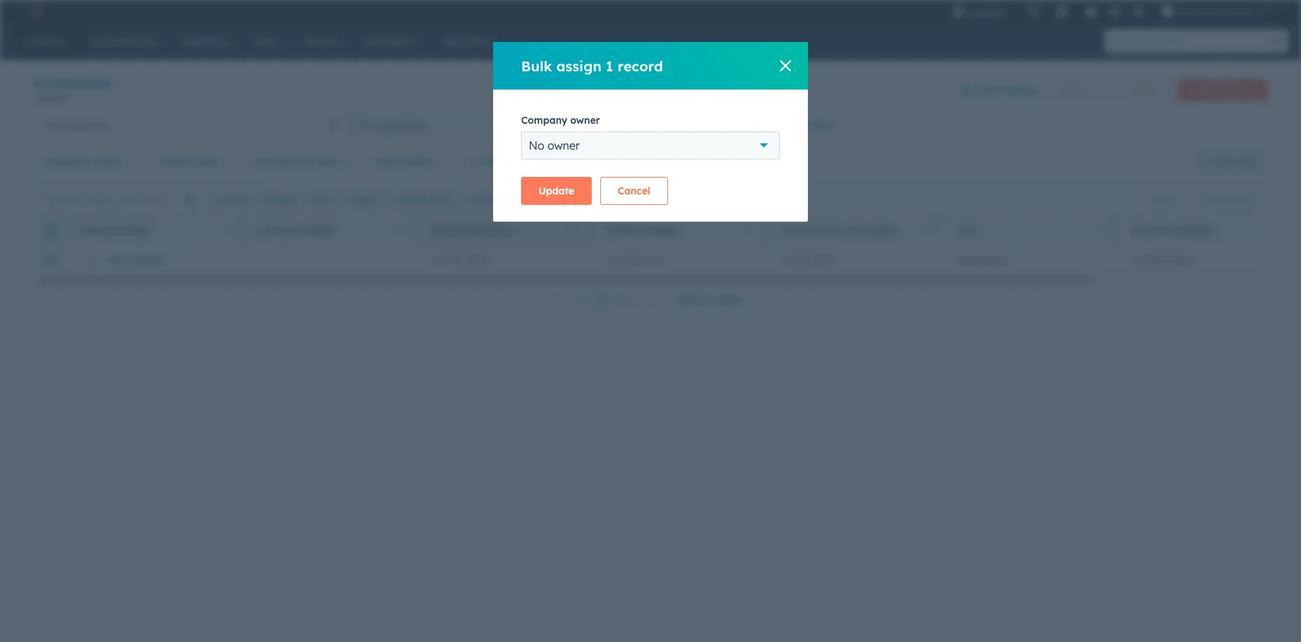 Task type: describe. For each thing, give the bounding box(es) containing it.
tara schultz image
[[1162, 5, 1175, 17]]

apoptosis studios 2
[[1177, 6, 1262, 17]]

export button
[[1143, 191, 1187, 209]]

owner up (0)
[[548, 139, 580, 153]]

add for add to static list
[[470, 194, 487, 205]]

advanced
[[484, 155, 532, 168]]

press to sort. element for company
[[398, 225, 403, 237]]

pagination navigation
[[541, 290, 668, 309]]

all views link
[[783, 111, 844, 139]]

100 per page
[[677, 293, 742, 306]]

calling icon image
[[1027, 6, 1040, 18]]

number
[[640, 226, 677, 236]]

2 vertical spatial company owner
[[257, 226, 335, 236]]

lead status
[[376, 155, 433, 168]]

my
[[360, 119, 373, 132]]

desperado
[[958, 254, 1008, 267]]

lead
[[376, 155, 400, 168]]

press to sort. image for company owner
[[398, 225, 403, 235]]

my companies button
[[349, 111, 663, 139]]

press to sort. image for phone number
[[748, 225, 753, 235]]

import
[[1130, 84, 1158, 95]]

assign button
[[257, 194, 296, 206]]

oct for oct 19, 2023
[[433, 254, 449, 267]]

add for add view (2/5)
[[694, 119, 713, 132]]

create tasks
[[398, 194, 451, 205]]

last for last activity date (edt)
[[782, 226, 803, 236]]

1 horizontal spatial record
[[618, 57, 663, 75]]

press to sort. element for last
[[923, 225, 928, 237]]

oct 19, 2023
[[433, 254, 489, 267]]

cancel
[[618, 185, 651, 197]]

(0)
[[566, 155, 580, 168]]

riot
[[108, 254, 128, 267]]

owner down the edit button
[[302, 226, 335, 236]]

create company button
[[1179, 79, 1268, 101]]

hubspot image
[[25, 3, 42, 20]]

1 press to sort. element from the left
[[223, 225, 228, 237]]

create tasks button
[[387, 194, 451, 206]]

desperado button
[[941, 246, 1116, 274]]

next
[[614, 293, 637, 306]]

1 for 1 record
[[34, 92, 38, 103]]

companies for my companies
[[376, 119, 427, 132]]

united states
[[1133, 254, 1195, 267]]

add to static list button
[[459, 194, 539, 206]]

lead status button
[[366, 148, 451, 176]]

last activity date
[[253, 155, 339, 168]]

help image
[[1086, 6, 1098, 19]]

per
[[698, 293, 714, 306]]

2 (edt) from the left
[[874, 226, 897, 236]]

last activity date (edt)
[[782, 226, 897, 236]]

view for save
[[1238, 156, 1256, 167]]

company up riot
[[78, 226, 121, 236]]

apoptosis studios 2 button
[[1154, 0, 1283, 22]]

status
[[403, 155, 433, 168]]

all for all views
[[792, 119, 805, 132]]

press to sort. element for phone
[[748, 225, 753, 237]]

create company
[[1190, 84, 1256, 95]]

import button
[[1118, 79, 1170, 101]]

data
[[976, 84, 1000, 96]]

company owner button
[[34, 148, 142, 176]]

united
[[1133, 254, 1163, 267]]

1 for 1 selected
[[213, 194, 217, 205]]

data quality button
[[953, 76, 1040, 104]]

close image
[[780, 60, 792, 71]]

delete
[[352, 194, 378, 205]]

company name
[[78, 226, 149, 236]]

search button
[[1265, 29, 1289, 53]]

assign
[[268, 194, 296, 205]]

prev
[[567, 293, 589, 306]]

company owner inside popup button
[[43, 155, 123, 168]]

Search name, phone, or domain search field
[[37, 187, 207, 212]]

2023 for oct 4, 2023
[[813, 254, 835, 267]]

all for all companies
[[45, 119, 56, 132]]

create for create date
[[159, 155, 192, 168]]

upgrade
[[968, 7, 1007, 18]]

all companies
[[45, 119, 109, 132]]

all companies button
[[34, 111, 349, 139]]

last activity date button
[[244, 148, 358, 176]]

company
[[1219, 84, 1256, 95]]

231-
[[629, 254, 648, 267]]

company down assign button
[[257, 226, 300, 236]]

update button
[[521, 177, 592, 205]]

cancel button
[[600, 177, 668, 205]]

descending sort. press to sort ascending. element
[[573, 225, 578, 237]]

no owner button
[[521, 132, 780, 160]]

owner up search name, phone, or domain search box
[[93, 155, 123, 168]]

games
[[131, 254, 165, 267]]

city
[[957, 226, 977, 236]]

riot games link
[[108, 254, 165, 267]]

424-
[[608, 254, 629, 267]]

19,
[[452, 254, 464, 267]]

2
[[1257, 6, 1262, 17]]

notifications image
[[1133, 6, 1145, 19]]

help button
[[1080, 0, 1104, 22]]

create for create date (edt)
[[432, 226, 464, 236]]

1 selected
[[213, 194, 252, 205]]

export
[[1152, 194, 1178, 205]]

companies
[[34, 74, 112, 92]]

view for add
[[716, 119, 738, 132]]

edit columns
[[1205, 194, 1255, 205]]

name
[[124, 226, 149, 236]]

descending sort. press to sort ascending. image
[[573, 225, 578, 235]]

424-231-1111
[[608, 254, 666, 267]]

100 per page button
[[668, 286, 761, 314]]

notifications button
[[1127, 0, 1151, 22]]

search image
[[1272, 36, 1282, 46]]

phone
[[607, 226, 637, 236]]

add to static list
[[470, 194, 539, 205]]

advanced filters (0)
[[484, 155, 580, 168]]

4,
[[802, 254, 810, 267]]



Task type: vqa. For each thing, say whether or not it's contained in the screenshot.
Filter by:
no



Task type: locate. For each thing, give the bounding box(es) containing it.
press to sort. image
[[748, 225, 753, 235], [923, 225, 928, 235]]

1 button
[[594, 290, 609, 309]]

1 vertical spatial record
[[41, 92, 68, 103]]

all down 1 record
[[45, 119, 56, 132]]

0 vertical spatial company owner
[[521, 114, 600, 127]]

2 2023 from the left
[[813, 254, 835, 267]]

1 for 1
[[599, 293, 604, 306]]

actions button
[[1049, 79, 1110, 101]]

1 horizontal spatial date
[[317, 155, 339, 168]]

0 vertical spatial add
[[694, 119, 713, 132]]

press to sort. image
[[398, 225, 403, 235], [1098, 225, 1103, 235]]

columns
[[1223, 194, 1255, 205]]

0 horizontal spatial edit
[[315, 194, 332, 205]]

last for last activity date
[[253, 155, 274, 168]]

1 horizontal spatial edit
[[1205, 194, 1220, 205]]

phone number
[[607, 226, 677, 236]]

create date (edt)
[[432, 226, 514, 236]]

0 horizontal spatial (edt)
[[491, 226, 514, 236]]

1 horizontal spatial last
[[782, 226, 803, 236]]

424-231-1111 button
[[591, 246, 766, 274]]

(edt)
[[491, 226, 514, 236], [874, 226, 897, 236]]

date right activity
[[317, 155, 339, 168]]

date
[[467, 226, 489, 236], [850, 226, 872, 236]]

2 date from the left
[[317, 155, 339, 168]]

press to sort. image for city
[[1098, 225, 1103, 235]]

0 horizontal spatial company owner
[[43, 155, 123, 168]]

view left (2/5)
[[716, 119, 738, 132]]

companies right "my"
[[376, 119, 427, 132]]

data quality
[[976, 84, 1039, 96]]

edit
[[315, 194, 332, 205], [1205, 194, 1220, 205]]

0 vertical spatial record
[[618, 57, 663, 75]]

edit button
[[304, 194, 332, 206]]

next button
[[609, 291, 668, 309]]

2023 right 4,
[[813, 254, 835, 267]]

1 edit from the left
[[315, 194, 332, 205]]

all views
[[792, 119, 835, 132]]

1111
[[648, 254, 666, 267]]

last
[[253, 155, 274, 168], [782, 226, 803, 236]]

1 record
[[34, 92, 68, 103]]

2023 right 19,
[[467, 254, 489, 267]]

edit for edit columns
[[1205, 194, 1220, 205]]

100
[[677, 293, 695, 306]]

record right assign on the top left
[[618, 57, 663, 75]]

0 horizontal spatial date
[[195, 155, 217, 168]]

2 oct from the left
[[783, 254, 799, 267]]

all inside button
[[45, 119, 56, 132]]

press to sort. element
[[223, 225, 228, 237], [398, 225, 403, 237], [748, 225, 753, 237], [923, 225, 928, 237], [1098, 225, 1103, 237]]

oct
[[433, 254, 449, 267], [783, 254, 799, 267]]

edit for edit
[[315, 194, 332, 205]]

0 horizontal spatial all
[[45, 119, 56, 132]]

selected
[[219, 194, 252, 205]]

0 horizontal spatial add
[[470, 194, 487, 205]]

(edt) down add to static list button on the left top
[[491, 226, 514, 236]]

date down all companies button at the top of the page
[[195, 155, 217, 168]]

1 horizontal spatial companies
[[376, 119, 427, 132]]

marketplaces image
[[1056, 6, 1069, 19]]

1 horizontal spatial oct
[[783, 254, 799, 267]]

date right activity
[[850, 226, 872, 236]]

0 horizontal spatial record
[[41, 92, 68, 103]]

create down all companies button at the top of the page
[[159, 155, 192, 168]]

1 press to sort. image from the left
[[748, 225, 753, 235]]

static
[[500, 194, 524, 205]]

menu containing apoptosis studios 2
[[943, 0, 1285, 22]]

all left views
[[792, 119, 805, 132]]

0 vertical spatial last
[[253, 155, 274, 168]]

0 horizontal spatial oct
[[433, 254, 449, 267]]

bulk assign 1 record
[[521, 57, 663, 75]]

edit left columns
[[1205, 194, 1220, 205]]

my companies
[[360, 119, 427, 132]]

1 all from the left
[[792, 119, 805, 132]]

marketplaces button
[[1048, 0, 1077, 22]]

companies banner
[[34, 72, 1268, 111]]

1 press to sort. image from the left
[[398, 225, 403, 235]]

1 inside button
[[599, 293, 604, 306]]

4 press to sort. element from the left
[[923, 225, 928, 237]]

country/region
[[1132, 226, 1212, 236]]

add
[[694, 119, 713, 132], [470, 194, 487, 205]]

1 right prev
[[599, 293, 604, 306]]

studios
[[1223, 6, 1255, 17]]

create up 19,
[[432, 226, 464, 236]]

1 date from the left
[[195, 155, 217, 168]]

companies
[[59, 119, 109, 132], [376, 119, 427, 132]]

companies for all companies
[[59, 119, 109, 132]]

save
[[1217, 156, 1236, 167]]

date
[[195, 155, 217, 168], [317, 155, 339, 168]]

calling icon button
[[1021, 2, 1045, 20]]

tasks
[[429, 194, 451, 205]]

record down companies
[[41, 92, 68, 103]]

add left to
[[470, 194, 487, 205]]

united states button
[[1116, 246, 1290, 274]]

0 vertical spatial view
[[716, 119, 738, 132]]

0 horizontal spatial companies
[[59, 119, 109, 132]]

0 horizontal spatial 2023
[[467, 254, 489, 267]]

add inside add to static list button
[[470, 194, 487, 205]]

upgrade image
[[953, 6, 965, 19]]

create for create tasks
[[398, 194, 426, 205]]

states
[[1166, 254, 1195, 267]]

1 horizontal spatial (edt)
[[874, 226, 897, 236]]

add view (2/5)
[[694, 119, 766, 132]]

3 press to sort. element from the left
[[748, 225, 753, 237]]

1 horizontal spatial date
[[850, 226, 872, 236]]

press to sort. image for last activity date (edt)
[[923, 225, 928, 235]]

view inside popup button
[[716, 119, 738, 132]]

to
[[489, 194, 498, 205]]

companies button
[[34, 73, 125, 93]]

0 horizontal spatial press to sort. image
[[748, 225, 753, 235]]

companies up the company owner popup button
[[59, 119, 109, 132]]

(edt) right activity
[[874, 226, 897, 236]]

1 oct from the left
[[433, 254, 449, 267]]

actions
[[1060, 84, 1090, 95]]

2 press to sort. image from the left
[[923, 225, 928, 235]]

company up no
[[521, 114, 568, 127]]

0 horizontal spatial date
[[467, 226, 489, 236]]

1 vertical spatial view
[[1238, 156, 1256, 167]]

1 horizontal spatial add
[[694, 119, 713, 132]]

owner
[[571, 114, 600, 127], [548, 139, 580, 153], [93, 155, 123, 168], [302, 226, 335, 236]]

2 date from the left
[[850, 226, 872, 236]]

oct for oct 4, 2023
[[783, 254, 799, 267]]

oct left 4,
[[783, 254, 799, 267]]

owner up no owner in the top left of the page
[[571, 114, 600, 127]]

activity
[[805, 226, 847, 236]]

Search HubSpot search field
[[1105, 29, 1276, 53]]

0 horizontal spatial press to sort. image
[[398, 225, 403, 235]]

1 right assign on the top left
[[606, 57, 614, 75]]

1 horizontal spatial press to sort. image
[[1098, 225, 1103, 235]]

1
[[606, 57, 614, 75], [34, 92, 38, 103], [213, 194, 217, 205], [599, 293, 604, 306]]

1 horizontal spatial 2023
[[813, 254, 835, 267]]

create left company
[[1190, 84, 1217, 95]]

2023 for oct 19, 2023
[[467, 254, 489, 267]]

list
[[526, 194, 539, 205]]

view inside button
[[1238, 156, 1256, 167]]

save view button
[[1192, 150, 1268, 173]]

prev button
[[541, 291, 594, 309]]

no owner
[[529, 139, 580, 153]]

1 (edt) from the left
[[491, 226, 514, 236]]

last up 4,
[[782, 226, 803, 236]]

1 horizontal spatial view
[[1238, 156, 1256, 167]]

menu
[[943, 0, 1285, 22]]

company owner up no owner in the top left of the page
[[521, 114, 600, 127]]

create date button
[[150, 148, 236, 176]]

no
[[529, 139, 545, 153]]

2 edit from the left
[[1205, 194, 1220, 205]]

save view
[[1217, 156, 1256, 167]]

add inside the add view (2/5) popup button
[[694, 119, 713, 132]]

hubspot link
[[17, 3, 52, 20]]

edit columns button
[[1196, 191, 1265, 209]]

menu item
[[1017, 0, 1020, 22]]

update
[[539, 185, 575, 197]]

company inside popup button
[[43, 155, 90, 168]]

2 all from the left
[[45, 119, 56, 132]]

company owner
[[521, 114, 600, 127], [43, 155, 123, 168], [257, 226, 335, 236]]

1 down companies
[[34, 92, 38, 103]]

1 vertical spatial company owner
[[43, 155, 123, 168]]

oct left 19,
[[433, 254, 449, 267]]

last inside popup button
[[253, 155, 274, 168]]

assign
[[557, 57, 602, 75]]

apoptosis
[[1177, 6, 1220, 17]]

0 horizontal spatial view
[[716, 119, 738, 132]]

bulk
[[521, 57, 552, 75]]

create inside popup button
[[159, 155, 192, 168]]

1 vertical spatial add
[[470, 194, 487, 205]]

1 horizontal spatial company owner
[[257, 226, 335, 236]]

0 horizontal spatial last
[[253, 155, 274, 168]]

create for create company
[[1190, 84, 1217, 95]]

company
[[521, 114, 568, 127], [43, 155, 90, 168], [78, 226, 121, 236], [257, 226, 300, 236]]

date up oct 19, 2023
[[467, 226, 489, 236]]

settings image
[[1109, 6, 1122, 19]]

record inside companies banner
[[41, 92, 68, 103]]

view right save
[[1238, 156, 1256, 167]]

add left (2/5)
[[694, 119, 713, 132]]

1 companies from the left
[[59, 119, 109, 132]]

1 horizontal spatial press to sort. image
[[923, 225, 928, 235]]

1 horizontal spatial all
[[792, 119, 805, 132]]

2 horizontal spatial company owner
[[521, 114, 600, 127]]

views
[[808, 119, 835, 132]]

filters
[[535, 155, 563, 168]]

create date
[[159, 155, 217, 168]]

company owner down 'all companies'
[[43, 155, 123, 168]]

5 press to sort. element from the left
[[1098, 225, 1103, 237]]

2 companies from the left
[[376, 119, 427, 132]]

1 vertical spatial last
[[782, 226, 803, 236]]

edit left delete "button"
[[315, 194, 332, 205]]

company owner down assign
[[257, 226, 335, 236]]

2 press to sort. element from the left
[[398, 225, 403, 237]]

2023
[[467, 254, 489, 267], [813, 254, 835, 267]]

1 date from the left
[[467, 226, 489, 236]]

create inside companies banner
[[1190, 84, 1217, 95]]

1 inside companies banner
[[34, 92, 38, 103]]

create left tasks
[[398, 194, 426, 205]]

2 press to sort. image from the left
[[1098, 225, 1103, 235]]

last left activity
[[253, 155, 274, 168]]

1 left selected
[[213, 194, 217, 205]]

company down 'all companies'
[[43, 155, 90, 168]]

riot games
[[108, 254, 165, 267]]

1 2023 from the left
[[467, 254, 489, 267]]



